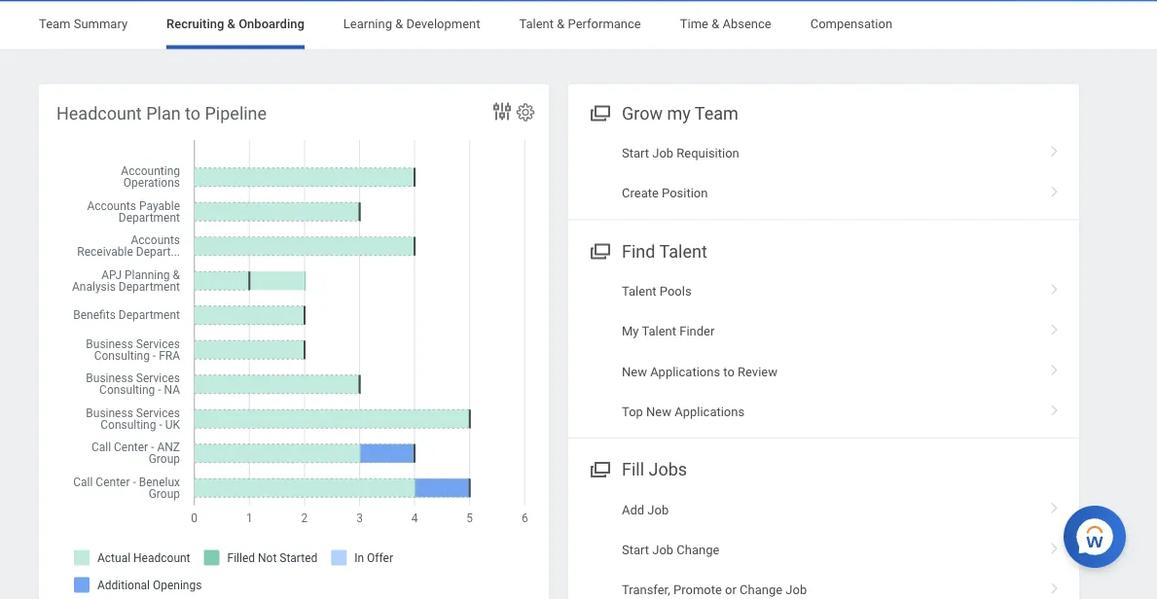 Task type: vqa. For each thing, say whether or not it's contained in the screenshot.
Education
no



Task type: describe. For each thing, give the bounding box(es) containing it.
grow
[[622, 103, 663, 124]]

menu group image for fill jobs
[[586, 456, 612, 482]]

job down start job change 'link'
[[786, 583, 807, 598]]

or
[[725, 583, 737, 598]]

talent pools link
[[568, 271, 1079, 311]]

top
[[622, 405, 643, 419]]

learning & development
[[343, 17, 480, 31]]

performance
[[568, 17, 641, 31]]

job for start job requisition
[[652, 146, 674, 160]]

talent inside my talent finder link
[[642, 324, 676, 339]]

configure headcount plan to pipeline image
[[515, 102, 536, 123]]

start for start job requisition
[[622, 146, 649, 160]]

onboarding
[[239, 17, 304, 31]]

to for applications
[[723, 364, 735, 379]]

chevron right image for or
[[1042, 576, 1068, 596]]

1 vertical spatial new
[[646, 405, 671, 419]]

compensation
[[810, 17, 892, 31]]

learning
[[343, 17, 392, 31]]

talent inside tab list
[[519, 17, 554, 31]]

1 vertical spatial team
[[695, 103, 738, 124]]

headcount plan to pipeline
[[56, 103, 267, 124]]

promote
[[673, 583, 722, 598]]

0 vertical spatial team
[[39, 17, 71, 31]]

list for find talent
[[568, 271, 1079, 432]]

team summary
[[39, 17, 128, 31]]

1 vertical spatial change
[[740, 583, 783, 598]]

new applications to review
[[622, 364, 778, 379]]

change inside 'link'
[[677, 543, 719, 557]]

add job
[[622, 502, 669, 517]]

talent pools
[[622, 284, 692, 298]]

pipeline
[[205, 103, 267, 124]]

talent up pools
[[659, 241, 707, 262]]

fill
[[622, 460, 644, 480]]

transfer,
[[622, 583, 670, 598]]

chevron right image inside create position link
[[1042, 179, 1068, 199]]

recruiting
[[167, 17, 224, 31]]

job for start job change
[[652, 543, 674, 557]]

start job requisition
[[622, 146, 739, 160]]

start job change link
[[568, 530, 1079, 570]]

menu group image
[[586, 99, 612, 125]]

chevron right image for finder
[[1042, 317, 1068, 337]]

0 vertical spatial new
[[622, 364, 647, 379]]

create position
[[622, 186, 708, 200]]

recruiting & onboarding
[[167, 17, 304, 31]]

pools
[[660, 284, 692, 298]]

position
[[662, 186, 708, 200]]

chevron right image inside add job link
[[1042, 496, 1068, 515]]

transfer, promote or change job
[[622, 583, 807, 598]]

0 vertical spatial applications
[[650, 364, 720, 379]]

chevron right image inside start job change 'link'
[[1042, 536, 1068, 555]]

fill jobs
[[622, 460, 687, 480]]



Task type: locate. For each thing, give the bounding box(es) containing it.
top new applications
[[622, 405, 745, 419]]

jobs
[[649, 460, 687, 480]]

chevron right image
[[1042, 179, 1068, 199], [1042, 317, 1068, 337], [1042, 358, 1068, 377], [1042, 398, 1068, 417], [1042, 496, 1068, 515], [1042, 576, 1068, 596]]

find talent
[[622, 241, 707, 262]]

applications
[[650, 364, 720, 379], [675, 405, 745, 419]]

chevron right image inside transfer, promote or change job link
[[1042, 576, 1068, 596]]

1 horizontal spatial team
[[695, 103, 738, 124]]

0 vertical spatial change
[[677, 543, 719, 557]]

list containing start job requisition
[[568, 133, 1079, 214]]

menu group image for find talent
[[586, 237, 612, 263]]

start job change
[[622, 543, 719, 557]]

review
[[738, 364, 778, 379]]

my
[[667, 103, 691, 124]]

chevron right image inside start job requisition link
[[1042, 139, 1068, 158]]

transfer, promote or change job link
[[568, 570, 1079, 599]]

& for time
[[711, 17, 719, 31]]

summary
[[74, 17, 128, 31]]

list containing talent pools
[[568, 271, 1079, 432]]

job up transfer,
[[652, 543, 674, 557]]

2 list from the top
[[568, 271, 1079, 432]]

configure and view chart data image
[[490, 100, 514, 123]]

& left "performance"
[[557, 17, 565, 31]]

talent
[[519, 17, 554, 31], [659, 241, 707, 262], [622, 284, 656, 298], [642, 324, 676, 339]]

new
[[622, 364, 647, 379], [646, 405, 671, 419]]

1 horizontal spatial to
[[723, 364, 735, 379]]

4 & from the left
[[711, 17, 719, 31]]

grow my team
[[622, 103, 738, 124]]

1 vertical spatial chevron right image
[[1042, 277, 1068, 296]]

start job requisition link
[[568, 133, 1079, 173]]

1 chevron right image from the top
[[1042, 179, 1068, 199]]

chevron right image inside 'talent pools' link
[[1042, 277, 1068, 296]]

start for start job change
[[622, 543, 649, 557]]

top new applications link
[[568, 392, 1079, 432]]

new applications to review link
[[568, 352, 1079, 392]]

menu group image left find
[[586, 237, 612, 263]]

1 start from the top
[[622, 146, 649, 160]]

new right 'top'
[[646, 405, 671, 419]]

start down the grow at the top
[[622, 146, 649, 160]]

1 & from the left
[[227, 17, 235, 31]]

talent left pools
[[622, 284, 656, 298]]

1 list from the top
[[568, 133, 1079, 214]]

& right recruiting
[[227, 17, 235, 31]]

1 menu group image from the top
[[586, 237, 612, 263]]

tab list containing team summary
[[19, 2, 1138, 49]]

list containing add job
[[568, 490, 1079, 599]]

1 horizontal spatial change
[[740, 583, 783, 598]]

my
[[622, 324, 639, 339]]

change up promote
[[677, 543, 719, 557]]

& right time
[[711, 17, 719, 31]]

& for talent
[[557, 17, 565, 31]]

to left review
[[723, 364, 735, 379]]

5 chevron right image from the top
[[1042, 496, 1068, 515]]

chevron right image for find talent
[[1042, 277, 1068, 296]]

1 vertical spatial to
[[723, 364, 735, 379]]

0 horizontal spatial team
[[39, 17, 71, 31]]

& for learning
[[395, 17, 403, 31]]

list for fill jobs
[[568, 490, 1079, 599]]

job
[[652, 146, 674, 160], [647, 502, 669, 517], [652, 543, 674, 557], [786, 583, 807, 598]]

team
[[39, 17, 71, 31], [695, 103, 738, 124]]

2 & from the left
[[395, 17, 403, 31]]

add job link
[[568, 490, 1079, 530]]

0 vertical spatial to
[[185, 103, 201, 124]]

development
[[406, 17, 480, 31]]

1 vertical spatial applications
[[675, 405, 745, 419]]

team right my
[[695, 103, 738, 124]]

chevron right image
[[1042, 139, 1068, 158], [1042, 277, 1068, 296], [1042, 536, 1068, 555]]

change
[[677, 543, 719, 557], [740, 583, 783, 598]]

to inside new applications to review link
[[723, 364, 735, 379]]

list for grow my team
[[568, 133, 1079, 214]]

to right plan
[[185, 103, 201, 124]]

1 vertical spatial list
[[568, 271, 1079, 432]]

2 chevron right image from the top
[[1042, 277, 1068, 296]]

headcount
[[56, 103, 142, 124]]

plan
[[146, 103, 181, 124]]

my talent finder
[[622, 324, 715, 339]]

requisition
[[677, 146, 739, 160]]

applications up top new applications
[[650, 364, 720, 379]]

new up 'top'
[[622, 364, 647, 379]]

talent & performance
[[519, 17, 641, 31]]

absence
[[722, 17, 771, 31]]

tab list
[[19, 2, 1138, 49]]

start down add at the right bottom
[[622, 543, 649, 557]]

to for plan
[[185, 103, 201, 124]]

to inside headcount plan to pipeline element
[[185, 103, 201, 124]]

to
[[185, 103, 201, 124], [723, 364, 735, 379]]

chevron right image for grow my team
[[1042, 139, 1068, 158]]

3 chevron right image from the top
[[1042, 536, 1068, 555]]

0 vertical spatial start
[[622, 146, 649, 160]]

4 chevron right image from the top
[[1042, 398, 1068, 417]]

headcount plan to pipeline element
[[39, 84, 549, 599]]

menu group image left fill
[[586, 456, 612, 482]]

2 start from the top
[[622, 543, 649, 557]]

0 vertical spatial chevron right image
[[1042, 139, 1068, 158]]

job right add at the right bottom
[[647, 502, 669, 517]]

applications down new applications to review
[[675, 405, 745, 419]]

& right learning in the left of the page
[[395, 17, 403, 31]]

0 vertical spatial menu group image
[[586, 237, 612, 263]]

talent inside 'talent pools' link
[[622, 284, 656, 298]]

find
[[622, 241, 655, 262]]

time & absence
[[680, 17, 771, 31]]

chevron right image inside top new applications link
[[1042, 398, 1068, 417]]

create
[[622, 186, 659, 200]]

3 & from the left
[[557, 17, 565, 31]]

2 vertical spatial list
[[568, 490, 1079, 599]]

add
[[622, 502, 644, 517]]

1 vertical spatial start
[[622, 543, 649, 557]]

chevron right image inside new applications to review link
[[1042, 358, 1068, 377]]

job up create position
[[652, 146, 674, 160]]

chevron right image for applications
[[1042, 398, 1068, 417]]

chevron right image for to
[[1042, 358, 1068, 377]]

create position link
[[568, 173, 1079, 214]]

change right or
[[740, 583, 783, 598]]

chevron right image inside my talent finder link
[[1042, 317, 1068, 337]]

menu group image
[[586, 237, 612, 263], [586, 456, 612, 482]]

talent left "performance"
[[519, 17, 554, 31]]

finder
[[679, 324, 715, 339]]

2 menu group image from the top
[[586, 456, 612, 482]]

list
[[568, 133, 1079, 214], [568, 271, 1079, 432], [568, 490, 1079, 599]]

&
[[227, 17, 235, 31], [395, 17, 403, 31], [557, 17, 565, 31], [711, 17, 719, 31]]

1 chevron right image from the top
[[1042, 139, 1068, 158]]

my talent finder link
[[568, 311, 1079, 352]]

3 list from the top
[[568, 490, 1079, 599]]

3 chevron right image from the top
[[1042, 358, 1068, 377]]

2 vertical spatial chevron right image
[[1042, 536, 1068, 555]]

start inside 'link'
[[622, 543, 649, 557]]

0 horizontal spatial change
[[677, 543, 719, 557]]

0 horizontal spatial to
[[185, 103, 201, 124]]

job for add job
[[647, 502, 669, 517]]

job inside 'link'
[[652, 543, 674, 557]]

2 chevron right image from the top
[[1042, 317, 1068, 337]]

& for recruiting
[[227, 17, 235, 31]]

team left 'summary'
[[39, 17, 71, 31]]

6 chevron right image from the top
[[1042, 576, 1068, 596]]

time
[[680, 17, 708, 31]]

start
[[622, 146, 649, 160], [622, 543, 649, 557]]

1 vertical spatial menu group image
[[586, 456, 612, 482]]

talent right my
[[642, 324, 676, 339]]

0 vertical spatial list
[[568, 133, 1079, 214]]



